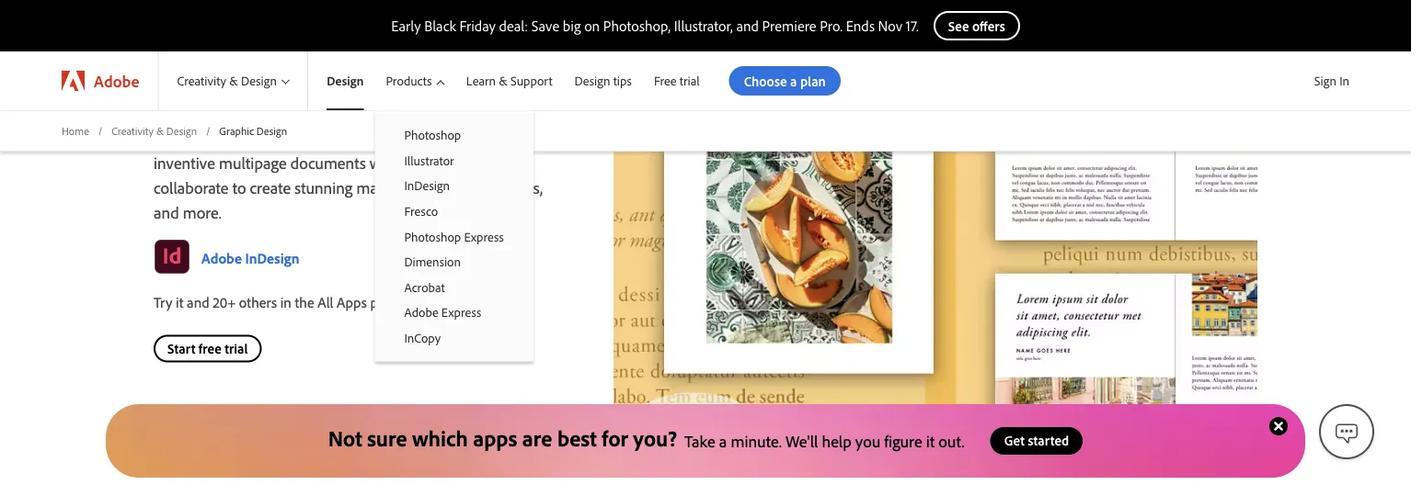 Task type: locate. For each thing, give the bounding box(es) containing it.
photoshop for photoshop express
[[404, 229, 461, 245]]

black
[[425, 17, 456, 35]]

adobe up incopy
[[404, 305, 439, 321]]

photoshop up illustrator
[[404, 127, 461, 143]]

save
[[532, 17, 560, 35]]

creativity
[[177, 73, 226, 89], [111, 124, 154, 138]]

design
[[241, 73, 277, 89], [327, 73, 364, 89], [575, 73, 610, 89], [154, 103, 200, 123], [166, 124, 197, 138], [257, 124, 287, 138], [487, 128, 533, 148]]

1 vertical spatial that
[[245, 128, 271, 148]]

adobe up creativity & design link
[[94, 70, 139, 91]]

out. up impactful
[[255, 44, 310, 86]]

dimension link
[[375, 249, 534, 275]]

for left both
[[419, 103, 438, 123]]

0 horizontal spatial for
[[419, 103, 438, 123]]

try
[[154, 293, 172, 312]]

creativity up impactful
[[177, 73, 226, 89]]

layouts up will
[[271, 103, 319, 123]]

out.
[[255, 44, 310, 86], [939, 431, 965, 452]]

photoshop up dimension
[[404, 229, 461, 245]]

that left black in the top of the page
[[361, 3, 416, 45]]

not sure which apps are best for you? take a minute. we'll help you figure it out.
[[328, 425, 965, 453]]

design up images
[[487, 128, 533, 148]]

layouts
[[252, 3, 353, 45], [271, 103, 319, 123]]

digital pages created by adobe indesign. image
[[614, 0, 1258, 426]]

it right figure
[[926, 431, 935, 452]]

adobe express link
[[375, 300, 534, 326]]

0 vertical spatial adobe
[[94, 70, 139, 91]]

17.
[[906, 17, 919, 35]]

home link
[[62, 123, 89, 139]]

trial right free at bottom left
[[225, 340, 248, 358]]

ends
[[846, 17, 875, 35]]

indesign down text
[[404, 178, 450, 194]]

0 vertical spatial creativity
[[177, 73, 226, 89]]

design link
[[308, 52, 375, 110]]

0 vertical spatial creativity & design
[[177, 73, 277, 89]]

layouts up design link
[[252, 3, 353, 45]]

indesign inside group
[[404, 178, 450, 194]]

1 vertical spatial adobe
[[202, 249, 242, 268]]

not
[[328, 425, 362, 453]]

out. inside 'not sure which apps are best for you? take a minute. we'll help you figure it out.'
[[939, 431, 965, 452]]

adobe inside group
[[404, 305, 439, 321]]

0 vertical spatial for
[[419, 103, 438, 123]]

creativity right home
[[111, 124, 154, 138]]

0 horizontal spatial that
[[245, 128, 271, 148]]

1 horizontal spatial &
[[229, 73, 238, 89]]

sign
[[1315, 73, 1337, 89]]

1 vertical spatial it
[[926, 431, 935, 452]]

0 vertical spatial trial
[[680, 73, 700, 89]]

1 horizontal spatial that
[[361, 3, 416, 45]]

illustrator
[[404, 152, 454, 168]]

1 vertical spatial for
[[602, 425, 628, 453]]

creativity & design
[[177, 73, 277, 89], [111, 124, 197, 138]]

& up inventive
[[156, 124, 164, 138]]

for right best
[[602, 425, 628, 453]]

adobe express
[[404, 305, 481, 321]]

2 horizontal spatial &
[[499, 73, 508, 89]]

impactful
[[204, 103, 267, 123]]

for inside 'design impactful layouts with indesign for both print and digital media that will keep people turning pages. design inventive multipage documents where text and images collaborate to create stunning magazines, reports, ebooks, and more.'
[[419, 103, 438, 123]]

sign in button
[[1311, 65, 1354, 97]]

started
[[1028, 432, 1069, 450]]

1 horizontal spatial out.
[[939, 431, 965, 452]]

adobe up 20+
[[202, 249, 242, 268]]

tips
[[613, 73, 632, 89]]

adobe for adobe
[[94, 70, 139, 91]]

product icon for adobe indesign image
[[154, 240, 190, 277]]

1 photoshop from the top
[[404, 127, 461, 143]]

start
[[167, 340, 195, 358]]

2 horizontal spatial adobe
[[404, 305, 439, 321]]

it inside 'not sure which apps are best for you? take a minute. we'll help you figure it out.'
[[926, 431, 935, 452]]

multipage
[[219, 152, 287, 173]]

1 vertical spatial photoshop
[[404, 229, 461, 245]]

express down acrobat link
[[442, 305, 481, 321]]

adobe link
[[43, 52, 158, 110]]

early black friday deal: save big on photoshop, illustrator, and premiere pro. ends nov 17.
[[391, 17, 919, 35]]

& inside dropdown button
[[229, 73, 238, 89]]

with
[[323, 103, 353, 123]]

creativity & design link
[[111, 123, 197, 139]]

and right 'print'
[[512, 103, 538, 123]]

1 vertical spatial out.
[[939, 431, 965, 452]]

home
[[62, 124, 89, 138]]

support
[[511, 73, 553, 89]]

express down fresco link
[[464, 229, 504, 245]]

1 horizontal spatial it
[[926, 431, 935, 452]]

create
[[250, 177, 291, 198]]

design left tips
[[575, 73, 610, 89]]

try it and 20+ others in the all apps plan.
[[154, 293, 399, 312]]

design up inventive
[[166, 124, 197, 138]]

0 horizontal spatial adobe
[[94, 70, 139, 91]]

trial right free
[[680, 73, 700, 89]]

creativity & design up impactful
[[177, 73, 277, 89]]

1 vertical spatial indesign
[[404, 178, 450, 194]]

0 vertical spatial photoshop
[[404, 127, 461, 143]]

0 vertical spatial layouts
[[252, 3, 353, 45]]

1 horizontal spatial for
[[602, 425, 628, 453]]

design up impactful
[[241, 73, 277, 89]]

0 vertical spatial express
[[464, 229, 504, 245]]

illustrator,
[[674, 17, 733, 35]]

0 horizontal spatial &
[[156, 124, 164, 138]]

acrobat link
[[375, 275, 534, 300]]

plan.
[[370, 293, 399, 312]]

all
[[318, 293, 333, 312]]

express
[[464, 229, 504, 245], [442, 305, 481, 321]]

photoshop express
[[404, 229, 504, 245]]

2 photoshop from the top
[[404, 229, 461, 245]]

adobe indesign
[[202, 249, 300, 268]]

that up multipage
[[245, 128, 271, 148]]

it right try
[[176, 293, 183, 312]]

figure
[[885, 431, 923, 452]]

0 horizontal spatial trial
[[225, 340, 248, 358]]

create layouts that aren't played out.
[[154, 3, 505, 86]]

1 vertical spatial layouts
[[271, 103, 319, 123]]

1 horizontal spatial trial
[[680, 73, 700, 89]]

1 vertical spatial express
[[442, 305, 481, 321]]

design up digital
[[154, 103, 200, 123]]

magazines,
[[357, 177, 431, 198]]

early
[[391, 17, 421, 35]]

deal:
[[499, 17, 528, 35]]

adobe
[[94, 70, 139, 91], [202, 249, 242, 268], [404, 305, 439, 321]]

0 horizontal spatial it
[[176, 293, 183, 312]]

design inside dropdown button
[[241, 73, 277, 89]]

that inside create layouts that aren't played out.
[[361, 3, 416, 45]]

express for photoshop express
[[464, 229, 504, 245]]

out. inside create layouts that aren't played out.
[[255, 44, 310, 86]]

for
[[419, 103, 438, 123], [602, 425, 628, 453]]

both
[[442, 103, 473, 123]]

out. right figure
[[939, 431, 965, 452]]

indesign
[[357, 103, 416, 123], [404, 178, 450, 194], [245, 249, 300, 268]]

2 vertical spatial adobe
[[404, 305, 439, 321]]

indesign up try it and 20+ others in the all apps plan.
[[245, 249, 300, 268]]

1 vertical spatial creativity & design
[[111, 124, 197, 138]]

creativity inside dropdown button
[[177, 73, 226, 89]]

it
[[176, 293, 183, 312], [926, 431, 935, 452]]

reports,
[[435, 177, 487, 198]]

group containing photoshop
[[375, 110, 534, 362]]

1 horizontal spatial creativity
[[177, 73, 226, 89]]

indesign up people at the top left
[[357, 103, 416, 123]]

images
[[474, 152, 522, 173]]

and down collaborate
[[154, 202, 179, 223]]

adobe indesign link
[[202, 249, 300, 268]]

and
[[736, 17, 759, 35], [512, 103, 538, 123], [445, 152, 470, 173], [154, 202, 179, 223], [187, 293, 209, 312]]

1 horizontal spatial adobe
[[202, 249, 242, 268]]

0 vertical spatial out.
[[255, 44, 310, 86]]

0 horizontal spatial out.
[[255, 44, 310, 86]]

& for the learn & support link
[[499, 73, 508, 89]]

& up impactful
[[229, 73, 238, 89]]

design tips
[[575, 73, 632, 89]]

0 horizontal spatial creativity
[[111, 124, 154, 138]]

people
[[339, 128, 385, 148]]

group
[[375, 110, 534, 362]]

learn & support link
[[455, 52, 564, 110]]

0 vertical spatial indesign
[[357, 103, 416, 123]]

get
[[1005, 432, 1025, 450]]

& right learn
[[499, 73, 508, 89]]

0 vertical spatial that
[[361, 3, 416, 45]]

creativity & design up inventive
[[111, 124, 197, 138]]



Task type: describe. For each thing, give the bounding box(es) containing it.
products button
[[375, 52, 455, 110]]

media
[[199, 128, 241, 148]]

played
[[154, 44, 247, 86]]

design right graphic at left
[[257, 124, 287, 138]]

to
[[232, 177, 246, 198]]

a
[[719, 431, 727, 452]]

2 vertical spatial indesign
[[245, 249, 300, 268]]

inventive
[[154, 152, 215, 173]]

digital
[[154, 128, 195, 148]]

fresco
[[404, 203, 438, 219]]

sign in
[[1315, 73, 1350, 89]]

photoshop express link
[[375, 224, 534, 249]]

free trial link
[[643, 52, 711, 110]]

photoshop for photoshop
[[404, 127, 461, 143]]

free trial
[[654, 73, 700, 89]]

photoshop,
[[604, 17, 671, 35]]

others
[[239, 293, 277, 312]]

photoshop link
[[375, 122, 534, 148]]

aren't
[[424, 3, 505, 45]]

pro.
[[820, 17, 843, 35]]

stunning
[[295, 177, 353, 198]]

free
[[654, 73, 677, 89]]

ebooks,
[[490, 177, 543, 198]]

help
[[822, 431, 852, 452]]

get started
[[1005, 432, 1069, 450]]

1 vertical spatial creativity
[[111, 124, 154, 138]]

on
[[584, 17, 600, 35]]

and left premiere
[[736, 17, 759, 35]]

incopy
[[404, 330, 441, 346]]

express for adobe express
[[442, 305, 481, 321]]

design up with
[[327, 73, 364, 89]]

graphic design
[[219, 124, 287, 138]]

illustrator link
[[375, 148, 534, 173]]

layouts inside 'design impactful layouts with indesign for both print and digital media that will keep people turning pages. design inventive multipage documents where text and images collaborate to create stunning magazines, reports, ebooks, and more.'
[[271, 103, 319, 123]]

pages.
[[441, 128, 483, 148]]

that inside 'design impactful layouts with indesign for both print and digital media that will keep people turning pages. design inventive multipage documents where text and images collaborate to create stunning magazines, reports, ebooks, and more.'
[[245, 128, 271, 148]]

minute.
[[731, 431, 782, 452]]

turning
[[389, 128, 437, 148]]

acrobat
[[404, 279, 445, 295]]

and up reports,
[[445, 152, 470, 173]]

in
[[1340, 73, 1350, 89]]

friday
[[460, 17, 496, 35]]

free
[[199, 340, 221, 358]]

nov
[[878, 17, 903, 35]]

products
[[386, 73, 432, 89]]

take
[[685, 431, 715, 452]]

graphic
[[219, 124, 254, 138]]

more.
[[183, 202, 222, 223]]

text
[[416, 152, 441, 173]]

print
[[477, 103, 508, 123]]

sure
[[367, 425, 407, 453]]

get started link
[[991, 428, 1083, 455]]

creativity & design inside dropdown button
[[177, 73, 277, 89]]

start free trial
[[167, 340, 248, 358]]

20+
[[213, 293, 236, 312]]

collaborate
[[154, 177, 229, 198]]

best
[[558, 425, 597, 453]]

apps
[[473, 425, 517, 453]]

indesign link
[[375, 173, 534, 199]]

are
[[523, 425, 552, 453]]

premiere
[[762, 17, 817, 35]]

indesign inside 'design impactful layouts with indesign for both print and digital media that will keep people turning pages. design inventive multipage documents where text and images collaborate to create stunning magazines, reports, ebooks, and more.'
[[357, 103, 416, 123]]

design tips link
[[564, 52, 643, 110]]

create
[[154, 3, 244, 45]]

we'll
[[786, 431, 818, 452]]

1 vertical spatial trial
[[225, 340, 248, 358]]

adobe for adobe indesign
[[202, 249, 242, 268]]

and left 20+
[[187, 293, 209, 312]]

apps
[[337, 293, 367, 312]]

the
[[295, 293, 314, 312]]

which
[[412, 425, 468, 453]]

documents
[[291, 152, 366, 173]]

& for creativity & design dropdown button
[[229, 73, 238, 89]]

dimension
[[404, 254, 461, 270]]

fresco link
[[375, 199, 534, 224]]

incopy link
[[375, 326, 534, 351]]

learn & support
[[466, 73, 553, 89]]

design impactful layouts with indesign for both print and digital media that will keep people turning pages. design inventive multipage documents where text and images collaborate to create stunning magazines, reports, ebooks, and more.
[[154, 103, 543, 223]]

0 vertical spatial it
[[176, 293, 183, 312]]

layouts inside create layouts that aren't played out.
[[252, 3, 353, 45]]

big
[[563, 17, 581, 35]]

start free trial link
[[154, 336, 262, 363]]

will
[[275, 128, 299, 148]]

adobe for adobe express
[[404, 305, 439, 321]]

in
[[280, 293, 292, 312]]

learn
[[466, 73, 496, 89]]

keep
[[302, 128, 335, 148]]

creativity & design button
[[159, 52, 307, 110]]

you?
[[633, 425, 677, 453]]



Task type: vqa. For each thing, say whether or not it's contained in the screenshot.
Create layouts that aren't played out.
yes



